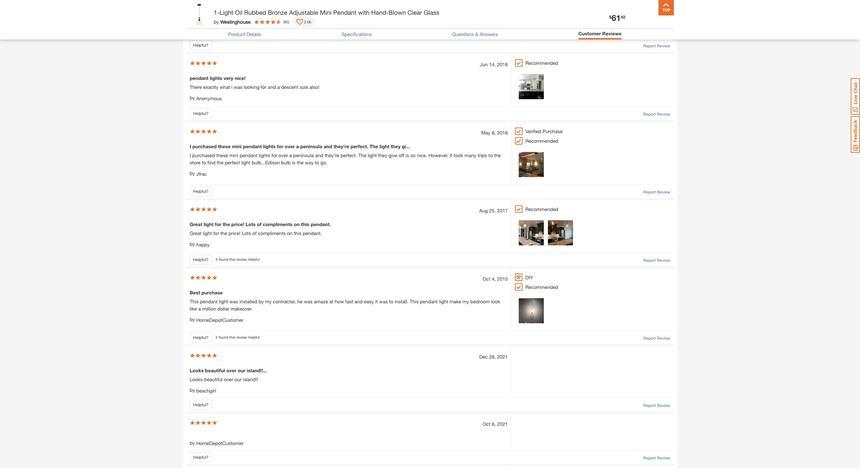 Task type: vqa. For each thing, say whether or not it's contained in the screenshot.
$ 31 98 $ 39 Sav
no



Task type: describe. For each thing, give the bounding box(es) containing it.
so
[[411, 152, 416, 158]]

42
[[621, 14, 626, 19]]

1 vertical spatial these
[[218, 143, 231, 149]]

island!!
[[243, 377, 258, 383]]

oct 4, 2015
[[483, 276, 508, 282]]

it inside best purchase this pendant light was installed by my contractor, he was amaze at how fast and easy it was to install. this pendant light make my bedroom look like a million dollar makeover.
[[375, 299, 378, 305]]

4 for happy
[[216, 257, 218, 262]]

report for oct 6, 2021
[[644, 456, 656, 461]]

questions & answers
[[452, 31, 498, 37]]

jfrac button
[[196, 170, 207, 177]]

adjustable
[[289, 9, 318, 16]]

8ft
[[380, 6, 385, 12]]

way
[[305, 160, 314, 165]]

report review button for dec 28, 2021
[[644, 403, 671, 409]]

oct for oct 6, 2021
[[483, 421, 491, 427]]

best
[[190, 290, 200, 296]]

light
[[220, 9, 233, 16]]

perfect inside i purchased these mini pendant lights for over a peninsula and they're perfect. the light they gi... i purchased these mini pendant lights for over a peninsula and they're perfect. the light they give off is so nice. however, it took many trips to the store to find the perfect light bulb...edison bulb is the way to go.
[[225, 160, 240, 165]]

look
[[491, 299, 500, 305]]

how
[[335, 299, 344, 305]]

glass
[[424, 9, 440, 16]]

contractor,
[[273, 299, 296, 305]]

size inside we bought 3 of these beautiful lights and we love them! they are the perfect size for our 8ft island. the oil rubbed fixtures compliment my white kitchen to perfection! these gorgeous lights make my heart happy!
[[355, 6, 363, 12]]

the inside we bought 3 of these beautiful lights and we love them! they are the perfect size for our 8ft island. the oil rubbed fixtures compliment my white kitchen to perfection! these gorgeous lights make my heart happy!
[[402, 6, 410, 12]]

85
[[284, 19, 289, 24]]

4 found this review helpful for homedepotcustomer
[[216, 335, 260, 340]]

28,
[[489, 354, 496, 360]]

1 vertical spatial they're
[[325, 152, 339, 158]]

by inside best purchase this pendant light was installed by my contractor, he was amaze at how fast and easy it was to install. this pendant light make my bedroom look like a million dollar makeover.
[[259, 299, 264, 305]]

$ 61 42
[[610, 13, 626, 23]]

1 vertical spatial lots
[[242, 230, 251, 236]]

2.0k button
[[293, 16, 315, 27]]

island!!...
[[247, 368, 267, 374]]

0 horizontal spatial on
[[287, 230, 293, 236]]

helpful? for 4th helpful? button from the bottom of the page
[[193, 257, 209, 262]]

bulb...edison
[[252, 160, 280, 165]]

my down them!
[[298, 13, 305, 19]]

the inside we bought 3 of these beautiful lights and we love them! they are the perfect size for our 8ft island. the oil rubbed fixtures compliment my white kitchen to perfection! these gorgeous lights make my heart happy!
[[330, 6, 337, 12]]

review for jun 14, 2018
[[657, 112, 671, 117]]

jun 14, 2018
[[480, 61, 508, 67]]

aug
[[479, 208, 488, 214]]

by for great light for the price! lots of compliments on this pendant.
[[190, 241, 195, 247]]

2 looks from the top
[[190, 377, 203, 383]]

dawn
[[196, 25, 209, 30]]

are
[[322, 6, 329, 12]]

white
[[486, 6, 497, 12]]

compliment
[[451, 6, 477, 12]]

2 this from the left
[[410, 299, 419, 305]]

report review button for may 8, 2018
[[644, 189, 671, 195]]

1 vertical spatial the
[[370, 143, 378, 149]]

helpful? for second helpful? button from the top
[[193, 111, 209, 116]]

1 homedepotcustomer button from the top
[[196, 317, 244, 324]]

gi...
[[402, 143, 410, 149]]

review for dec 28, 2021
[[657, 403, 671, 408]]

1 horizontal spatial is
[[406, 152, 409, 158]]

easy
[[364, 299, 374, 305]]

4 helpful? button from the top
[[190, 255, 212, 265]]

1 recommended from the top
[[526, 60, 559, 66]]

pendant lights very nice! there exactly what i was looking for and a descent size also!
[[190, 75, 320, 90]]

14,
[[489, 61, 496, 67]]

0 vertical spatial mini
[[232, 143, 242, 149]]

was up makeover.
[[230, 299, 238, 305]]

1 horizontal spatial they
[[391, 143, 401, 149]]

we
[[279, 6, 285, 12]]

1 report review from the top
[[644, 43, 671, 48]]

by for we bought 3 of these beautiful lights and we love them! they are the perfect size for our 8ft island. the oil rubbed fixtures compliment my white kitchen to perfection! these gorgeous lights make my heart happy!
[[190, 24, 195, 30]]

questions
[[452, 31, 474, 37]]

island.
[[387, 6, 401, 12]]

our inside we bought 3 of these beautiful lights and we love them! they are the perfect size for our 8ft island. the oil rubbed fixtures compliment my white kitchen to perfection! these gorgeous lights make my heart happy!
[[371, 6, 379, 12]]

was right easy
[[379, 299, 388, 305]]

beautiful inside we bought 3 of these beautiful lights and we love them! they are the perfect size for our 8ft island. the oil rubbed fixtures compliment my white kitchen to perfection! these gorgeous lights make my heart happy!
[[237, 6, 256, 12]]

report review for oct 4, 2015
[[644, 336, 671, 341]]

with
[[358, 9, 370, 16]]

nice.
[[417, 152, 427, 158]]

i
[[232, 84, 233, 90]]

make inside we bought 3 of these beautiful lights and we love them! they are the perfect size for our 8ft island. the oil rubbed fixtures compliment my white kitchen to perfection! these gorgeous lights make my heart happy!
[[285, 13, 297, 19]]

report review button for oct 6, 2021
[[644, 456, 671, 462]]

great light for the price! lots of compliments on this pendant. great light for the price! lots of compliments on this pendant.
[[190, 221, 331, 236]]

report review for dec 28, 2021
[[644, 403, 671, 408]]

gorgeous
[[251, 13, 271, 19]]

trips
[[478, 152, 487, 158]]

rubbed
[[244, 9, 266, 16]]

1 vertical spatial price!
[[229, 230, 241, 236]]

happy!
[[318, 13, 333, 19]]

by happy
[[190, 241, 210, 247]]

1 vertical spatial pendant.
[[303, 230, 322, 236]]

product image image
[[188, 3, 210, 26]]

best purchase this pendant light was installed by my contractor, he was amaze at how fast and easy it was to install. this pendant light make my bedroom look like a million dollar makeover.
[[190, 290, 500, 312]]

review for homedepotcustomer
[[237, 335, 247, 340]]

1 vertical spatial beautiful
[[205, 368, 225, 374]]

rubbed
[[418, 6, 433, 12]]

1-light oil rubbed bronze adjustable mini pendant with hand-blown clear glass
[[214, 9, 440, 16]]

a inside best purchase this pendant light was installed by my contractor, he was amaze at how fast and easy it was to install. this pendant light make my bedroom look like a million dollar makeover.
[[198, 306, 201, 312]]

by for there exactly what i was looking for and a descent size also!
[[190, 95, 195, 101]]

go.
[[321, 160, 327, 165]]

1 vertical spatial peninsula
[[293, 152, 314, 158]]

1 vertical spatial our
[[238, 368, 246, 374]]

find
[[208, 160, 216, 165]]

review for oct 4, 2015
[[657, 336, 671, 341]]

diy
[[526, 275, 533, 281]]

nice!
[[235, 75, 246, 81]]

pendant inside 'pendant lights very nice! there exactly what i was looking for and a descent size also!'
[[190, 75, 209, 81]]

1 homedepotcustomer from the top
[[196, 317, 244, 323]]

1 vertical spatial they
[[378, 152, 387, 158]]

details
[[247, 31, 261, 37]]

perfect inside we bought 3 of these beautiful lights and we love them! they are the perfect size for our 8ft island. the oil rubbed fixtures compliment my white kitchen to perfection! these gorgeous lights make my heart happy!
[[338, 6, 353, 12]]

dawn button
[[196, 24, 209, 31]]

5 helpful? button from the top
[[190, 333, 212, 343]]

these
[[237, 13, 250, 19]]

purchase
[[202, 290, 223, 296]]

by beachgirl
[[190, 387, 216, 394]]

2021 for dec 28, 2021
[[497, 354, 508, 360]]

helpful? for first helpful? button
[[193, 42, 209, 48]]

lights inside 'pendant lights very nice! there exactly what i was looking for and a descent size also!'
[[210, 75, 222, 81]]

bulb
[[281, 160, 291, 165]]

2 i from the top
[[190, 152, 191, 158]]

1 horizontal spatial of
[[253, 230, 257, 236]]

review for oct 6, 2021
[[657, 456, 671, 461]]

report review for may 8, 2018
[[644, 189, 671, 195]]

report review for jun 14, 2018
[[644, 112, 671, 117]]

review for aug 25, 2017
[[657, 258, 671, 263]]

4,
[[492, 276, 496, 282]]

to inside best purchase this pendant light was installed by my contractor, he was amaze at how fast and easy it was to install. this pendant light make my bedroom look like a million dollar makeover.
[[389, 299, 394, 305]]

report review button for aug 25, 2017
[[644, 257, 671, 264]]

&
[[475, 31, 478, 37]]

to left go.
[[315, 160, 319, 165]]

0 vertical spatial price!
[[231, 221, 244, 227]]

found for homedepotcustomer
[[219, 335, 228, 340]]

to right "trips"
[[489, 152, 493, 158]]

they
[[310, 6, 321, 12]]

4 for homedepotcustomer
[[216, 335, 218, 340]]

give
[[389, 152, 398, 158]]

7 helpful? button from the top
[[190, 453, 212, 463]]

(
[[283, 19, 284, 24]]

makeover.
[[231, 306, 253, 312]]

looks beautiful over our island!!... looks beautiful over our island!!
[[190, 368, 267, 383]]

0 horizontal spatial is
[[292, 160, 296, 165]]

customer reviews
[[579, 31, 622, 36]]

beachgirl
[[196, 388, 216, 394]]

by westinghouse
[[214, 19, 251, 25]]

0 vertical spatial they're
[[334, 143, 349, 149]]

helpful? for 7th helpful? button from the top
[[193, 455, 209, 460]]

i purchased these mini pendant lights for over a peninsula and they're perfect. the light they gi... i purchased these mini pendant lights for over a peninsula and they're perfect. the light they give off is so nice. however, it took many trips to the store to find the perfect light bulb...edison bulb is the way to go.
[[190, 143, 501, 165]]

also!
[[310, 84, 320, 90]]

by for i purchased these mini pendant lights for over a peninsula and they're perfect. the light they give off is so nice. however, it took many trips to the store to find the perfect light bulb...edison bulb is the way to go.
[[190, 170, 195, 176]]

by anonymous
[[190, 95, 222, 101]]

by for looks beautiful over our island!!
[[190, 387, 195, 393]]

0 vertical spatial on
[[294, 221, 300, 227]]

by jfrac
[[190, 170, 207, 177]]

bronze
[[268, 9, 287, 16]]

pendant
[[333, 9, 357, 16]]

1 this from the left
[[190, 299, 199, 305]]

verified purchase
[[526, 128, 563, 134]]

feedback link image
[[851, 116, 860, 153]]

1 vertical spatial compliments
[[258, 230, 286, 236]]



Task type: locate. For each thing, give the bounding box(es) containing it.
4
[[216, 257, 218, 262], [216, 335, 218, 340]]

0 vertical spatial it
[[450, 152, 453, 158]]

our left 8ft
[[371, 6, 379, 12]]

oct left 4,
[[483, 276, 491, 282]]

1 review from the top
[[237, 257, 247, 262]]

may
[[482, 130, 491, 136]]

1 vertical spatial 4
[[216, 335, 218, 340]]

reviews
[[603, 31, 622, 36]]

3 recommended from the top
[[526, 206, 559, 212]]

report for may 8, 2018
[[644, 189, 656, 195]]

0 horizontal spatial perfect
[[225, 160, 240, 165]]

0 vertical spatial great
[[190, 221, 202, 227]]

my left the white
[[478, 6, 485, 12]]

)
[[289, 19, 290, 24]]

anonymous
[[196, 95, 222, 101]]

1 oct from the top
[[483, 276, 491, 282]]

1 vertical spatial homedepotcustomer
[[196, 441, 244, 447]]

0 horizontal spatial the
[[358, 152, 367, 158]]

2017
[[497, 208, 508, 214]]

2 great from the top
[[190, 230, 202, 236]]

0 vertical spatial lots
[[246, 221, 256, 227]]

2 helpful? button from the top
[[190, 108, 212, 119]]

purchase
[[543, 128, 563, 134]]

1 vertical spatial 2021
[[497, 421, 508, 427]]

2018 for jun 14, 2018
[[497, 61, 508, 67]]

4 review from the top
[[657, 258, 671, 263]]

my left contractor,
[[265, 299, 272, 305]]

5 report review button from the top
[[644, 335, 671, 342]]

2 report review button from the top
[[644, 111, 671, 117]]

2 found from the top
[[219, 335, 228, 340]]

1 helpful? from the top
[[193, 42, 209, 48]]

7 report review button from the top
[[644, 456, 671, 462]]

2 oct from the top
[[483, 421, 491, 427]]

bought
[[198, 6, 213, 12]]

blown
[[389, 9, 406, 16]]

report review button for jun 14, 2018
[[644, 111, 671, 117]]

1 horizontal spatial make
[[450, 299, 461, 305]]

4 down the dollar
[[216, 335, 218, 340]]

light
[[380, 143, 390, 149], [368, 152, 377, 158], [241, 160, 251, 165], [204, 221, 214, 227], [203, 230, 212, 236], [219, 299, 228, 305], [439, 299, 448, 305]]

0 vertical spatial review
[[237, 257, 247, 262]]

1 vertical spatial found
[[219, 335, 228, 340]]

love
[[287, 6, 296, 12]]

many
[[465, 152, 477, 158]]

1 vertical spatial make
[[450, 299, 461, 305]]

0 vertical spatial by homedepotcustomer
[[190, 317, 244, 323]]

$
[[610, 14, 612, 19]]

helpful? for sixth helpful? button from the top
[[193, 402, 209, 408]]

2 vertical spatial our
[[235, 377, 242, 383]]

what
[[220, 84, 230, 90]]

size
[[355, 6, 363, 12], [300, 84, 308, 90]]

1 vertical spatial by homedepotcustomer
[[190, 440, 244, 447]]

for inside we bought 3 of these beautiful lights and we love them! they are the perfect size for our 8ft island. the oil rubbed fixtures compliment my white kitchen to perfection! these gorgeous lights make my heart happy!
[[364, 6, 370, 12]]

0 horizontal spatial size
[[300, 84, 308, 90]]

was
[[234, 84, 243, 90], [230, 299, 238, 305], [304, 299, 313, 305], [379, 299, 388, 305]]

1 vertical spatial review
[[237, 335, 247, 340]]

0 vertical spatial homedepotcustomer
[[196, 317, 244, 323]]

6,
[[492, 421, 496, 427]]

0 vertical spatial is
[[406, 152, 409, 158]]

0 vertical spatial purchased
[[193, 143, 217, 149]]

1 vertical spatial oct
[[483, 421, 491, 427]]

dec 28, 2021
[[479, 354, 508, 360]]

0 vertical spatial oct
[[483, 276, 491, 282]]

was inside 'pendant lights very nice! there exactly what i was looking for and a descent size also!'
[[234, 84, 243, 90]]

3
[[214, 6, 217, 12]]

1 vertical spatial i
[[190, 152, 191, 158]]

4 report review button from the top
[[644, 257, 671, 264]]

5 report review from the top
[[644, 336, 671, 341]]

to left find
[[202, 160, 206, 165]]

the left oil at the top left of page
[[402, 6, 410, 12]]

by inside by dawn
[[190, 24, 195, 30]]

0 horizontal spatial this
[[190, 299, 199, 305]]

westinghouse
[[220, 19, 251, 25]]

mini
[[320, 9, 332, 16]]

2 by homedepotcustomer from the top
[[190, 440, 244, 447]]

by
[[214, 19, 219, 25], [190, 24, 195, 30], [190, 95, 195, 101], [190, 170, 195, 176], [190, 241, 195, 247], [259, 299, 264, 305], [190, 317, 195, 322], [190, 387, 195, 393], [190, 440, 195, 446]]

these inside we bought 3 of these beautiful lights and we love them! they are the perfect size for our 8ft island. the oil rubbed fixtures compliment my white kitchen to perfection! these gorgeous lights make my heart happy!
[[224, 6, 236, 12]]

for inside 'pendant lights very nice! there exactly what i was looking for and a descent size also!'
[[261, 84, 267, 90]]

my left the bedroom
[[463, 299, 469, 305]]

4 up purchase
[[216, 257, 218, 262]]

1 vertical spatial it
[[375, 299, 378, 305]]

0 vertical spatial the
[[402, 6, 410, 12]]

found
[[219, 257, 228, 262], [219, 335, 228, 340]]

1 horizontal spatial on
[[294, 221, 300, 227]]

2021 right 6,
[[497, 421, 508, 427]]

it right easy
[[375, 299, 378, 305]]

beautiful up beachgirl button
[[204, 377, 223, 383]]

he
[[297, 299, 303, 305]]

fixtures
[[434, 6, 450, 12]]

1 2021 from the top
[[497, 354, 508, 360]]

1 vertical spatial homedepotcustomer button
[[196, 440, 244, 447]]

1 great from the top
[[190, 221, 202, 227]]

7 report review from the top
[[644, 456, 671, 461]]

size left hand-
[[355, 6, 363, 12]]

is right the bulb
[[292, 160, 296, 165]]

this up like on the bottom of the page
[[190, 299, 199, 305]]

store
[[190, 160, 201, 165]]

1 found from the top
[[219, 257, 228, 262]]

helpful? for 3rd helpful? button
[[193, 189, 209, 194]]

0 vertical spatial 2021
[[497, 354, 508, 360]]

6 report review button from the top
[[644, 403, 671, 409]]

size inside 'pendant lights very nice! there exactly what i was looking for and a descent size also!'
[[300, 84, 308, 90]]

2 recommended from the top
[[526, 138, 559, 144]]

4 report from the top
[[644, 258, 656, 263]]

1 vertical spatial mini
[[230, 152, 238, 158]]

0 vertical spatial these
[[224, 6, 236, 12]]

homedepotcustomer button
[[196, 317, 244, 324], [196, 440, 244, 447]]

this
[[301, 221, 310, 227], [294, 230, 302, 236], [229, 257, 235, 262], [229, 335, 235, 340]]

1 vertical spatial size
[[300, 84, 308, 90]]

0 horizontal spatial it
[[375, 299, 378, 305]]

helpful down great light for the price! lots of compliments on this pendant. great light for the price! lots of compliments on this pendant.
[[248, 257, 260, 262]]

1 report from the top
[[644, 43, 656, 48]]

report for dec 28, 2021
[[644, 403, 656, 408]]

3 review from the top
[[657, 189, 671, 195]]

1 helpful from the top
[[248, 257, 260, 262]]

at
[[330, 299, 334, 305]]

may 8, 2018
[[482, 130, 508, 136]]

3 report from the top
[[644, 189, 656, 195]]

0 vertical spatial pendant.
[[311, 221, 331, 227]]

1 purchased from the top
[[193, 143, 217, 149]]

by inside by anonymous
[[190, 95, 195, 101]]

helpful? for third helpful? button from the bottom
[[193, 335, 209, 340]]

beautiful
[[237, 6, 256, 12], [205, 368, 225, 374], [204, 377, 223, 383]]

over
[[285, 143, 295, 149], [279, 152, 288, 158], [226, 368, 237, 374], [224, 377, 233, 383]]

0 vertical spatial i
[[190, 143, 191, 149]]

1 helpful? button from the top
[[190, 40, 212, 50]]

2015
[[497, 276, 508, 282]]

2018 for may 8, 2018
[[497, 130, 508, 136]]

oct left 6,
[[483, 421, 491, 427]]

61
[[612, 13, 621, 23]]

oil
[[411, 6, 416, 12]]

0 vertical spatial 2018
[[497, 61, 508, 67]]

helpful down makeover.
[[248, 335, 260, 340]]

1 vertical spatial 4 found this review helpful
[[216, 335, 260, 340]]

1 i from the top
[[190, 143, 191, 149]]

they're
[[334, 143, 349, 149], [325, 152, 339, 158]]

by inside by happy
[[190, 241, 195, 247]]

by for this pendant light was installed by my contractor, he was amaze at how fast and easy it was to install. this pendant light make my bedroom look like a million dollar makeover.
[[190, 317, 195, 322]]

installed
[[239, 299, 257, 305]]

4 recommended from the top
[[526, 284, 559, 290]]

1 review from the top
[[657, 43, 671, 48]]

jun
[[480, 61, 488, 67]]

make up )
[[285, 13, 297, 19]]

product details
[[228, 31, 261, 37]]

1 2018 from the top
[[497, 61, 508, 67]]

1 vertical spatial perfect.
[[341, 152, 357, 158]]

perfect left with
[[338, 6, 353, 12]]

1 looks from the top
[[190, 368, 204, 374]]

helpful
[[248, 257, 260, 262], [248, 335, 260, 340]]

0 vertical spatial size
[[355, 6, 363, 12]]

exactly
[[203, 84, 218, 90]]

0 vertical spatial our
[[371, 6, 379, 12]]

1 horizontal spatial size
[[355, 6, 363, 12]]

5 review from the top
[[657, 336, 671, 341]]

a inside 'pendant lights very nice! there exactly what i was looking for and a descent size also!'
[[277, 84, 280, 90]]

1 horizontal spatial the
[[370, 143, 378, 149]]

of inside we bought 3 of these beautiful lights and we love them! they are the perfect size for our 8ft island. the oil rubbed fixtures compliment my white kitchen to perfection! these gorgeous lights make my heart happy!
[[218, 6, 223, 12]]

0 horizontal spatial they
[[378, 152, 387, 158]]

specifications
[[342, 31, 372, 37]]

answers
[[480, 31, 498, 37]]

looks
[[190, 368, 204, 374], [190, 377, 203, 383]]

and inside best purchase this pendant light was installed by my contractor, he was amaze at how fast and easy it was to install. this pendant light make my bedroom look like a million dollar makeover.
[[355, 299, 363, 305]]

2 4 found this review helpful from the top
[[216, 335, 260, 340]]

live chat image
[[851, 78, 860, 115]]

0 vertical spatial beautiful
[[237, 6, 256, 12]]

1 vertical spatial looks
[[190, 377, 203, 383]]

0 vertical spatial they
[[391, 143, 401, 149]]

product
[[228, 31, 245, 37]]

2 homedepotcustomer button from the top
[[196, 440, 244, 447]]

7 report from the top
[[644, 456, 656, 461]]

and inside 'pendant lights very nice! there exactly what i was looking for and a descent size also!'
[[268, 84, 276, 90]]

perfect right find
[[225, 160, 240, 165]]

1 4 found this review helpful from the top
[[216, 257, 260, 262]]

2 vertical spatial these
[[216, 152, 228, 158]]

is left the 'so'
[[406, 152, 409, 158]]

customer reviews button
[[579, 31, 622, 38], [579, 31, 622, 36]]

install.
[[395, 299, 409, 305]]

0 vertical spatial 4
[[216, 257, 218, 262]]

3 report review button from the top
[[644, 189, 671, 195]]

1 horizontal spatial perfect
[[338, 6, 353, 12]]

2018
[[497, 61, 508, 67], [497, 130, 508, 136]]

1 by homedepotcustomer from the top
[[190, 317, 244, 323]]

1 horizontal spatial it
[[450, 152, 453, 158]]

review
[[657, 43, 671, 48], [657, 112, 671, 117], [657, 189, 671, 195], [657, 258, 671, 263], [657, 336, 671, 341], [657, 403, 671, 408], [657, 456, 671, 461]]

1 vertical spatial helpful
[[248, 335, 260, 340]]

2 review from the top
[[657, 112, 671, 117]]

6 helpful? button from the top
[[190, 400, 212, 410]]

1 horizontal spatial this
[[410, 299, 419, 305]]

2 helpful from the top
[[248, 335, 260, 340]]

review for may 8, 2018
[[657, 189, 671, 195]]

1 vertical spatial of
[[257, 221, 262, 227]]

was right he
[[304, 299, 313, 305]]

report for aug 25, 2017
[[644, 258, 656, 263]]

make
[[285, 13, 297, 19], [450, 299, 461, 305]]

2 homedepotcustomer from the top
[[196, 441, 244, 447]]

report review for aug 25, 2017
[[644, 258, 671, 263]]

4 report review from the top
[[644, 258, 671, 263]]

2021 right 28,
[[497, 354, 508, 360]]

2021 for oct 6, 2021
[[497, 421, 508, 427]]

helpful for installed
[[248, 335, 260, 340]]

2 vertical spatial of
[[253, 230, 257, 236]]

5 helpful? from the top
[[193, 335, 209, 340]]

0 vertical spatial looks
[[190, 368, 204, 374]]

1 report review button from the top
[[644, 43, 671, 49]]

1 vertical spatial great
[[190, 230, 202, 236]]

1 4 from the top
[[216, 257, 218, 262]]

we
[[190, 6, 197, 12]]

by inside by beachgirl
[[190, 387, 195, 393]]

2 vertical spatial the
[[358, 152, 367, 158]]

0 vertical spatial make
[[285, 13, 297, 19]]

looking
[[244, 84, 260, 90]]

report review
[[644, 43, 671, 48], [644, 112, 671, 117], [644, 189, 671, 195], [644, 258, 671, 263], [644, 336, 671, 341], [644, 403, 671, 408], [644, 456, 671, 461]]

2 horizontal spatial the
[[402, 6, 410, 12]]

0 horizontal spatial make
[[285, 13, 297, 19]]

amaze
[[314, 299, 328, 305]]

it left took
[[450, 152, 453, 158]]

0 vertical spatial of
[[218, 6, 223, 12]]

1 vertical spatial on
[[287, 230, 293, 236]]

3 report review from the top
[[644, 189, 671, 195]]

report review for oct 6, 2021
[[644, 456, 671, 461]]

dollar
[[217, 306, 229, 312]]

this right install.
[[410, 299, 419, 305]]

review
[[237, 257, 247, 262], [237, 335, 247, 340]]

the left give
[[358, 152, 367, 158]]

2 2018 from the top
[[497, 130, 508, 136]]

make inside best purchase this pendant light was installed by my contractor, he was amaze at how fast and easy it was to install. this pendant light make my bedroom look like a million dollar makeover.
[[450, 299, 461, 305]]

beautiful up these
[[237, 6, 256, 12]]

1 vertical spatial 2018
[[497, 130, 508, 136]]

is
[[406, 152, 409, 158], [292, 160, 296, 165]]

beachgirl button
[[196, 387, 216, 395]]

7 helpful? from the top
[[193, 455, 209, 460]]

0 vertical spatial helpful
[[248, 257, 260, 262]]

make left the bedroom
[[450, 299, 461, 305]]

report review button for oct 4, 2015
[[644, 335, 671, 342]]

3 helpful? from the top
[[193, 189, 209, 194]]

our left island!!
[[235, 377, 242, 383]]

8,
[[492, 130, 496, 136]]

it
[[450, 152, 453, 158], [375, 299, 378, 305]]

very
[[224, 75, 233, 81]]

to left install.
[[389, 299, 394, 305]]

size left the also!
[[300, 84, 308, 90]]

2018 right the 14,
[[497, 61, 508, 67]]

and inside we bought 3 of these beautiful lights and we love them! they are the perfect size for our 8ft island. the oil rubbed fixtures compliment my white kitchen to perfection! these gorgeous lights make my heart happy!
[[270, 6, 278, 12]]

to down bought
[[207, 13, 211, 19]]

0 vertical spatial 4 found this review helpful
[[216, 257, 260, 262]]

2 report review from the top
[[644, 112, 671, 117]]

however,
[[429, 152, 449, 158]]

anonymous button
[[196, 95, 222, 102]]

0 vertical spatial peninsula
[[300, 143, 322, 149]]

by homedepotcustomer
[[190, 317, 244, 323], [190, 440, 244, 447]]

0 horizontal spatial of
[[218, 6, 223, 12]]

report for jun 14, 2018
[[644, 112, 656, 117]]

by inside by jfrac
[[190, 170, 195, 176]]

it inside i purchased these mini pendant lights for over a peninsula and they're perfect. the light they gi... i purchased these mini pendant lights for over a peninsula and they're perfect. the light they give off is so nice. however, it took many trips to the store to find the perfect light bulb...edison bulb is the way to go.
[[450, 152, 453, 158]]

we bought 3 of these beautiful lights and we love them! they are the perfect size for our 8ft island. the oil rubbed fixtures compliment my white kitchen to perfection! these gorgeous lights make my heart happy!
[[190, 6, 497, 19]]

oil
[[235, 9, 243, 16]]

2 2021 from the top
[[497, 421, 508, 427]]

2 helpful? from the top
[[193, 111, 209, 116]]

2 horizontal spatial of
[[257, 221, 262, 227]]

0 vertical spatial perfect
[[338, 6, 353, 12]]

1-
[[214, 9, 220, 16]]

helpful for of
[[248, 257, 260, 262]]

2 purchased from the top
[[192, 152, 215, 158]]

display image
[[296, 19, 303, 26]]

beautiful up "beachgirl"
[[205, 368, 225, 374]]

was right the i
[[234, 84, 243, 90]]

for
[[364, 6, 370, 12], [261, 84, 267, 90], [277, 143, 284, 149], [272, 152, 277, 158], [215, 221, 221, 227], [213, 230, 219, 236]]

review for happy
[[237, 257, 247, 262]]

perfect.
[[351, 143, 368, 149], [341, 152, 357, 158]]

6 report from the top
[[644, 403, 656, 408]]

by dawn
[[190, 24, 209, 30]]

6 review from the top
[[657, 403, 671, 408]]

they up give
[[391, 143, 401, 149]]

7 review from the top
[[657, 456, 671, 461]]

found for happy
[[219, 257, 228, 262]]

the left gi...
[[370, 143, 378, 149]]

2 report from the top
[[644, 112, 656, 117]]

0 vertical spatial found
[[219, 257, 228, 262]]

the
[[402, 6, 410, 12], [370, 143, 378, 149], [358, 152, 367, 158]]

report
[[644, 43, 656, 48], [644, 112, 656, 117], [644, 189, 656, 195], [644, 258, 656, 263], [644, 336, 656, 341], [644, 403, 656, 408], [644, 456, 656, 461]]

report for oct 4, 2015
[[644, 336, 656, 341]]

3 helpful? button from the top
[[190, 186, 212, 197]]

top button
[[659, 0, 674, 15]]

to inside we bought 3 of these beautiful lights and we love them! they are the perfect size for our 8ft island. the oil rubbed fixtures compliment my white kitchen to perfection! these gorgeous lights make my heart happy!
[[207, 13, 211, 19]]

0 vertical spatial homedepotcustomer button
[[196, 317, 244, 324]]

5 report from the top
[[644, 336, 656, 341]]

4 found this review helpful for happy
[[216, 257, 260, 262]]

they left give
[[378, 152, 387, 158]]

2 review from the top
[[237, 335, 247, 340]]

6 helpful? from the top
[[193, 402, 209, 408]]

compliments
[[263, 221, 293, 227], [258, 230, 286, 236]]

dec
[[479, 354, 488, 360]]

4 helpful? from the top
[[193, 257, 209, 262]]

2018 right 8,
[[497, 130, 508, 136]]

25,
[[489, 208, 496, 214]]

lights
[[257, 6, 268, 12], [272, 13, 284, 19], [210, 75, 222, 81], [263, 143, 276, 149], [259, 152, 270, 158]]

our up island!!
[[238, 368, 246, 374]]

hand-
[[371, 9, 389, 16]]

like
[[190, 306, 197, 312]]

2 vertical spatial beautiful
[[204, 377, 223, 383]]

million
[[202, 306, 216, 312]]

1 vertical spatial purchased
[[192, 152, 215, 158]]

0 vertical spatial compliments
[[263, 221, 293, 227]]

1 vertical spatial is
[[292, 160, 296, 165]]

6 report review from the top
[[644, 403, 671, 408]]

0 vertical spatial perfect.
[[351, 143, 368, 149]]

1 vertical spatial perfect
[[225, 160, 240, 165]]

oct for oct 4, 2015
[[483, 276, 491, 282]]

2 4 from the top
[[216, 335, 218, 340]]



